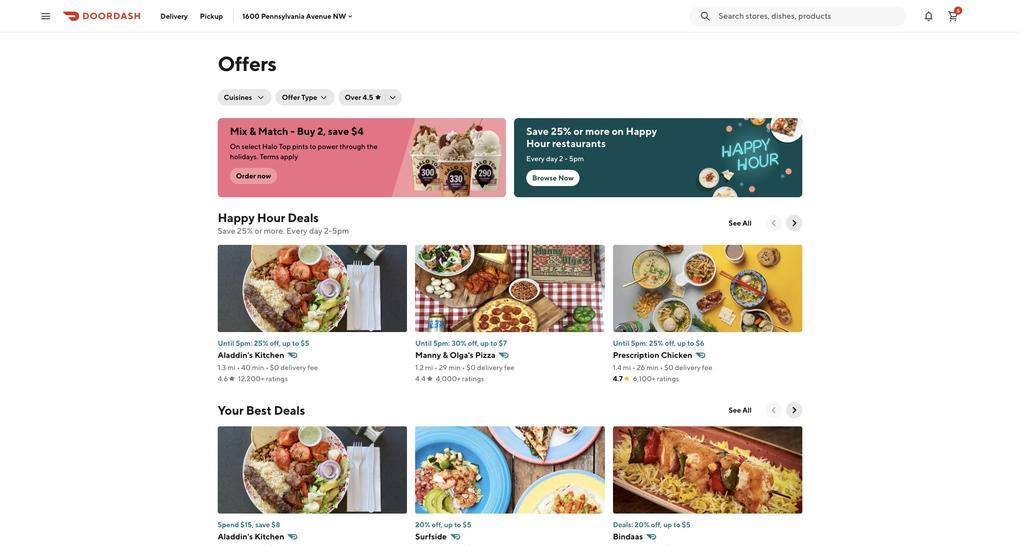 Task type: locate. For each thing, give the bounding box(es) containing it.
2 $0 from the left
[[467, 364, 476, 372]]

2 horizontal spatial delivery
[[675, 364, 701, 372]]

Store search: begin typing to search for stores available on DoorDash text field
[[719, 10, 901, 22]]

-
[[291, 125, 295, 137], [565, 155, 568, 163]]

terms
[[260, 153, 279, 161]]

browse
[[533, 174, 557, 182]]

2 see all from the top
[[729, 407, 752, 415]]

mi for prescription
[[623, 364, 631, 372]]

see all for bindaas
[[729, 407, 752, 415]]

1 see all link from the top
[[723, 215, 758, 232]]

kitchen for surfside
[[255, 533, 285, 542]]

$15,
[[241, 522, 254, 530]]

0 vertical spatial save
[[527, 125, 549, 137]]

deals: 20% off, up to $5
[[613, 522, 691, 530]]

2 horizontal spatial $5
[[682, 522, 691, 530]]

1 vertical spatial save
[[218, 227, 236, 236]]

day left '2'
[[546, 155, 558, 163]]

1 see from the top
[[729, 219, 742, 228]]

2 horizontal spatial ratings
[[657, 375, 680, 383]]

0 horizontal spatial fee
[[308, 364, 318, 372]]

deals for best
[[274, 404, 305, 418]]

until up manny
[[416, 340, 432, 348]]

• up 6,100+ ratings
[[660, 364, 663, 372]]

browse now
[[533, 174, 574, 182]]

1 horizontal spatial -
[[565, 155, 568, 163]]

1 vertical spatial deals
[[274, 404, 305, 418]]

20% up surfside
[[416, 522, 431, 530]]

1 horizontal spatial delivery
[[477, 364, 503, 372]]

1 delivery from the left
[[281, 364, 306, 372]]

0 horizontal spatial 20%
[[416, 522, 431, 530]]

1 aladdin's kitchen from the top
[[218, 351, 285, 361]]

see all
[[729, 219, 752, 228], [729, 407, 752, 415]]

1600 pennsylvania avenue nw button
[[242, 12, 355, 20]]

5pm
[[570, 155, 584, 163], [332, 227, 349, 236]]

every
[[527, 155, 545, 163], [287, 227, 308, 236]]

0 vertical spatial hour
[[527, 138, 550, 149]]

2 20% from the left
[[635, 522, 650, 530]]

1 items, open order cart image
[[948, 10, 960, 22]]

0 vertical spatial happy
[[626, 125, 658, 137]]

delivery for aladdin's kitchen
[[281, 364, 306, 372]]

- for 5pm
[[565, 155, 568, 163]]

0 horizontal spatial -
[[291, 125, 295, 137]]

mi right 1.4
[[623, 364, 631, 372]]

up for aladdin's kitchen
[[282, 340, 291, 348]]

save 25% or more on happy hour restaurants
[[527, 125, 658, 149]]

0 vertical spatial 5pm
[[570, 155, 584, 163]]

1 mi from the left
[[228, 364, 236, 372]]

delivery for manny & olga's pizza
[[477, 364, 503, 372]]

aladdin's kitchen up the 40
[[218, 351, 285, 361]]

next button of carousel image
[[790, 218, 800, 229], [790, 406, 800, 416]]

your best deals link
[[218, 403, 305, 419]]

all left previous button of carousel image at the right top of page
[[743, 219, 752, 228]]

all left previous button of carousel icon at the right bottom
[[743, 407, 752, 415]]

1 vertical spatial &
[[443, 351, 448, 361]]

1 vertical spatial save
[[255, 522, 270, 530]]

your best deals
[[218, 404, 305, 418]]

1 all from the top
[[743, 219, 752, 228]]

0 horizontal spatial save
[[218, 227, 236, 236]]

1 5pm: from the left
[[236, 340, 253, 348]]

off, up '1.3 mi • 40 min • $0 delivery fee'
[[270, 340, 281, 348]]

2 delivery from the left
[[477, 364, 503, 372]]

0 vertical spatial -
[[291, 125, 295, 137]]

hour up every day 2 - 5pm
[[527, 138, 550, 149]]

delivery down chicken
[[675, 364, 701, 372]]

see left previous button of carousel image at the right top of page
[[729, 219, 742, 228]]

6,100+
[[633, 375, 656, 383]]

2 aladdin's from the top
[[218, 533, 253, 542]]

2 see from the top
[[729, 407, 742, 415]]

& for manny
[[443, 351, 448, 361]]

top
[[279, 143, 291, 151]]

offer
[[282, 93, 300, 102]]

1 vertical spatial see all
[[729, 407, 752, 415]]

min right the 40
[[252, 364, 264, 372]]

up right deals:
[[664, 522, 673, 530]]

3 ratings from the left
[[657, 375, 680, 383]]

• up 12,200+ ratings
[[266, 364, 269, 372]]

aladdin's
[[218, 351, 253, 361], [218, 533, 253, 542]]

$0 for &
[[467, 364, 476, 372]]

0 vertical spatial aladdin's
[[218, 351, 253, 361]]

save inside happy hour deals save 25% or more. every day 2-5pm
[[218, 227, 236, 236]]

1 vertical spatial kitchen
[[255, 533, 285, 542]]

1 vertical spatial aladdin's
[[218, 533, 253, 542]]

happy
[[626, 125, 658, 137], [218, 211, 255, 225]]

up up chicken
[[678, 340, 686, 348]]

1 horizontal spatial &
[[443, 351, 448, 361]]

aladdin's kitchen
[[218, 351, 285, 361], [218, 533, 285, 542]]

aladdin's kitchen down spend $15, save $8
[[218, 533, 285, 542]]

0 vertical spatial see
[[729, 219, 742, 228]]

mix & match - buy 2, save $4
[[230, 125, 364, 137]]

1 vertical spatial aladdin's kitchen
[[218, 533, 285, 542]]

see all link left previous button of carousel image at the right top of page
[[723, 215, 758, 232]]

20% up bindaas
[[635, 522, 650, 530]]

aladdin's up the 40
[[218, 351, 253, 361]]

next button of carousel image right previous button of carousel image at the right top of page
[[790, 218, 800, 229]]

0 vertical spatial kitchen
[[255, 351, 285, 361]]

0 horizontal spatial ratings
[[266, 375, 288, 383]]

order now button
[[230, 168, 277, 184]]

2 horizontal spatial until
[[613, 340, 630, 348]]

25% left more.
[[237, 227, 253, 236]]

0 vertical spatial deals
[[288, 211, 319, 225]]

&
[[250, 125, 256, 137], [443, 351, 448, 361]]

save
[[328, 125, 349, 137], [255, 522, 270, 530]]

2 next button of carousel image from the top
[[790, 406, 800, 416]]

buy
[[297, 125, 315, 137]]

halo
[[262, 143, 278, 151]]

1 vertical spatial happy
[[218, 211, 255, 225]]

through
[[340, 143, 366, 151]]

0 vertical spatial save
[[328, 125, 349, 137]]

ratings down "1.4 mi • 26 min • $0 delivery fee"
[[657, 375, 680, 383]]

2 horizontal spatial $0
[[665, 364, 674, 372]]

1 vertical spatial hour
[[257, 211, 285, 225]]

1 horizontal spatial 5pm:
[[434, 340, 450, 348]]

0 vertical spatial see all
[[729, 219, 752, 228]]

hour up more.
[[257, 211, 285, 225]]

$0
[[270, 364, 279, 372], [467, 364, 476, 372], [665, 364, 674, 372]]

0 horizontal spatial $5
[[301, 340, 309, 348]]

or left more.
[[255, 227, 262, 236]]

save left $8
[[255, 522, 270, 530]]

save up every day 2 - 5pm
[[527, 125, 549, 137]]

2 until from the left
[[416, 340, 432, 348]]

offers
[[218, 52, 277, 76]]

happy inside "save 25% or more on happy hour restaurants"
[[626, 125, 658, 137]]

until 5pm: 25% off, up to $6
[[613, 340, 705, 348]]

40
[[241, 364, 251, 372]]

kitchen down $8
[[255, 533, 285, 542]]

5pm: up the 40
[[236, 340, 253, 348]]

0 vertical spatial next button of carousel image
[[790, 218, 800, 229]]

off, right deals:
[[651, 522, 662, 530]]

delivery button
[[154, 8, 194, 24]]

ratings down the "1.2 mi • 29 min • $0 delivery fee"
[[462, 375, 484, 383]]

or inside "save 25% or more on happy hour restaurants"
[[574, 125, 584, 137]]

& right mix at the left top of the page
[[250, 125, 256, 137]]

3 delivery from the left
[[675, 364, 701, 372]]

0 horizontal spatial 5pm:
[[236, 340, 253, 348]]

0 horizontal spatial day
[[309, 227, 323, 236]]

1 horizontal spatial fee
[[505, 364, 515, 372]]

to for $7
[[491, 340, 498, 348]]

0 horizontal spatial mi
[[228, 364, 236, 372]]

save right 2,
[[328, 125, 349, 137]]

1 horizontal spatial until
[[416, 340, 432, 348]]

delivery up 12,200+ ratings
[[281, 364, 306, 372]]

1 vertical spatial every
[[287, 227, 308, 236]]

& up 29
[[443, 351, 448, 361]]

1 horizontal spatial or
[[574, 125, 584, 137]]

• up '4,000+ ratings'
[[462, 364, 465, 372]]

0 horizontal spatial min
[[252, 364, 264, 372]]

5pm: left 30%
[[434, 340, 450, 348]]

see all left previous button of carousel image at the right top of page
[[729, 219, 752, 228]]

25% up restaurants
[[551, 125, 572, 137]]

hour
[[527, 138, 550, 149], [257, 211, 285, 225]]

save inside "save 25% or more on happy hour restaurants"
[[527, 125, 549, 137]]

ratings for &
[[462, 375, 484, 383]]

0 vertical spatial day
[[546, 155, 558, 163]]

- left buy
[[291, 125, 295, 137]]

5pm: up prescription on the right bottom of page
[[631, 340, 648, 348]]

off, for chicken
[[665, 340, 676, 348]]

1 vertical spatial or
[[255, 227, 262, 236]]

1 horizontal spatial $0
[[467, 364, 476, 372]]

on select halo top pints to power through the holidays. terms apply
[[230, 143, 378, 161]]

min for &
[[449, 364, 461, 372]]

3 min from the left
[[647, 364, 659, 372]]

next button of carousel image for bindaas
[[790, 406, 800, 416]]

happy down "order"
[[218, 211, 255, 225]]

mi right "1.2"
[[425, 364, 433, 372]]

spend
[[218, 522, 239, 530]]

30%
[[452, 340, 467, 348]]

1 20% from the left
[[416, 522, 431, 530]]

4.4
[[416, 375, 426, 383]]

2 horizontal spatial 5pm:
[[631, 340, 648, 348]]

2 all from the top
[[743, 407, 752, 415]]

2 mi from the left
[[425, 364, 433, 372]]

1 min from the left
[[252, 364, 264, 372]]

1 vertical spatial see
[[729, 407, 742, 415]]

day
[[546, 155, 558, 163], [309, 227, 323, 236]]

0 vertical spatial aladdin's kitchen
[[218, 351, 285, 361]]

• left the 40
[[237, 364, 240, 372]]

0 horizontal spatial 5pm
[[332, 227, 349, 236]]

0 horizontal spatial happy
[[218, 211, 255, 225]]

2 horizontal spatial fee
[[703, 364, 713, 372]]

kitchen up '1.3 mi • 40 min • $0 delivery fee'
[[255, 351, 285, 361]]

12,200+ ratings
[[238, 375, 288, 383]]

ratings down '1.3 mi • 40 min • $0 delivery fee'
[[266, 375, 288, 383]]

2 fee from the left
[[505, 364, 515, 372]]

1 ratings from the left
[[266, 375, 288, 383]]

olga's
[[450, 351, 474, 361]]

2 kitchen from the top
[[255, 533, 285, 542]]

save
[[527, 125, 549, 137], [218, 227, 236, 236]]

1 $0 from the left
[[270, 364, 279, 372]]

2 horizontal spatial mi
[[623, 364, 631, 372]]

min right 29
[[449, 364, 461, 372]]

1 horizontal spatial every
[[527, 155, 545, 163]]

3 until from the left
[[613, 340, 630, 348]]

mi
[[228, 364, 236, 372], [425, 364, 433, 372], [623, 364, 631, 372]]

3 fee from the left
[[703, 364, 713, 372]]

ratings for kitchen
[[266, 375, 288, 383]]

until up prescription on the right bottom of page
[[613, 340, 630, 348]]

every up 'browse' at the right top of page
[[527, 155, 545, 163]]

up up pizza
[[481, 340, 489, 348]]

day left 2-
[[309, 227, 323, 236]]

0 vertical spatial or
[[574, 125, 584, 137]]

fee for manny & olga's pizza
[[505, 364, 515, 372]]

deals inside happy hour deals save 25% or more. every day 2-5pm
[[288, 211, 319, 225]]

0 horizontal spatial delivery
[[281, 364, 306, 372]]

0 horizontal spatial &
[[250, 125, 256, 137]]

1 horizontal spatial hour
[[527, 138, 550, 149]]

0 horizontal spatial or
[[255, 227, 262, 236]]

1 • from the left
[[237, 364, 240, 372]]

off, right 30%
[[468, 340, 479, 348]]

pickup button
[[194, 8, 229, 24]]

1 aladdin's from the top
[[218, 351, 253, 361]]

save left more.
[[218, 227, 236, 236]]

2 5pm: from the left
[[434, 340, 450, 348]]

or up restaurants
[[574, 125, 584, 137]]

2
[[560, 155, 564, 163]]

min for kitchen
[[252, 364, 264, 372]]

$5
[[301, 340, 309, 348], [463, 522, 472, 530], [682, 522, 691, 530]]

1 kitchen from the top
[[255, 351, 285, 361]]

2 aladdin's kitchen from the top
[[218, 533, 285, 542]]

1 vertical spatial day
[[309, 227, 323, 236]]

min
[[252, 364, 264, 372], [449, 364, 461, 372], [647, 364, 659, 372]]

3 $0 from the left
[[665, 364, 674, 372]]

1 vertical spatial 5pm
[[332, 227, 349, 236]]

until up 1.3
[[218, 340, 234, 348]]

4 • from the left
[[462, 364, 465, 372]]

min right 26
[[647, 364, 659, 372]]

until
[[218, 340, 234, 348], [416, 340, 432, 348], [613, 340, 630, 348]]

until for aladdin's kitchen
[[218, 340, 234, 348]]

1 see all from the top
[[729, 219, 752, 228]]

1 horizontal spatial mi
[[425, 364, 433, 372]]

delivery down pizza
[[477, 364, 503, 372]]

$0 down olga's on the bottom of the page
[[467, 364, 476, 372]]

• left 29
[[435, 364, 438, 372]]

1 horizontal spatial 20%
[[635, 522, 650, 530]]

pizza
[[476, 351, 496, 361]]

mi right 1.3
[[228, 364, 236, 372]]

to inside on select halo top pints to power through the holidays. terms apply
[[310, 143, 317, 151]]

• left 26
[[633, 364, 636, 372]]

1 vertical spatial next button of carousel image
[[790, 406, 800, 416]]

your
[[218, 404, 244, 418]]

1 until from the left
[[218, 340, 234, 348]]

1 horizontal spatial save
[[527, 125, 549, 137]]

off,
[[270, 340, 281, 348], [468, 340, 479, 348], [665, 340, 676, 348], [432, 522, 443, 530], [651, 522, 662, 530]]

see all left previous button of carousel icon at the right bottom
[[729, 407, 752, 415]]

aladdin's for manny & olga's pizza
[[218, 351, 253, 361]]

$7
[[499, 340, 507, 348]]

1 next button of carousel image from the top
[[790, 218, 800, 229]]

2 see all link from the top
[[723, 403, 758, 419]]

1 horizontal spatial min
[[449, 364, 461, 372]]

on
[[612, 125, 624, 137]]

over 4.5 button
[[339, 89, 402, 106]]

happy inside happy hour deals save 25% or more. every day 2-5pm
[[218, 211, 255, 225]]

every right more.
[[287, 227, 308, 236]]

0 horizontal spatial hour
[[257, 211, 285, 225]]

- right '2'
[[565, 155, 568, 163]]

5 • from the left
[[633, 364, 636, 372]]

next button of carousel image right previous button of carousel icon at the right bottom
[[790, 406, 800, 416]]

off, up chicken
[[665, 340, 676, 348]]

3 mi from the left
[[623, 364, 631, 372]]

4.7
[[613, 375, 623, 383]]

0 horizontal spatial $0
[[270, 364, 279, 372]]

0 vertical spatial see all link
[[723, 215, 758, 232]]

25%
[[551, 125, 572, 137], [237, 227, 253, 236], [254, 340, 268, 348], [650, 340, 664, 348]]

2 • from the left
[[266, 364, 269, 372]]

happy right on
[[626, 125, 658, 137]]

1 horizontal spatial happy
[[626, 125, 658, 137]]

1 vertical spatial -
[[565, 155, 568, 163]]

see left previous button of carousel icon at the right bottom
[[729, 407, 742, 415]]

4.5
[[363, 93, 373, 102]]

5
[[957, 7, 960, 13]]

2 min from the left
[[449, 364, 461, 372]]

prescription chicken
[[613, 351, 693, 361]]

fee for prescription chicken
[[703, 364, 713, 372]]

see all link left previous button of carousel icon at the right bottom
[[723, 403, 758, 419]]

previous button of carousel image
[[769, 218, 780, 229]]

3 5pm: from the left
[[631, 340, 648, 348]]

1 horizontal spatial save
[[328, 125, 349, 137]]

1 vertical spatial see all link
[[723, 403, 758, 419]]

over 4.5
[[345, 93, 373, 102]]

25% inside "save 25% or more on happy hour restaurants"
[[551, 125, 572, 137]]

$0 down chicken
[[665, 364, 674, 372]]

up up '1.3 mi • 40 min • $0 delivery fee'
[[282, 340, 291, 348]]

0 horizontal spatial every
[[287, 227, 308, 236]]

1 fee from the left
[[308, 364, 318, 372]]

0 vertical spatial &
[[250, 125, 256, 137]]

up
[[282, 340, 291, 348], [481, 340, 489, 348], [678, 340, 686, 348], [444, 522, 453, 530], [664, 522, 673, 530]]

aladdin's down spend
[[218, 533, 253, 542]]

delivery
[[281, 364, 306, 372], [477, 364, 503, 372], [675, 364, 701, 372]]

1 vertical spatial all
[[743, 407, 752, 415]]

5pm:
[[236, 340, 253, 348], [434, 340, 450, 348], [631, 340, 648, 348]]

0 vertical spatial all
[[743, 219, 752, 228]]

2 horizontal spatial min
[[647, 364, 659, 372]]

off, up surfside
[[432, 522, 443, 530]]

up for manny & olga's pizza
[[481, 340, 489, 348]]

$0 up 12,200+ ratings
[[270, 364, 279, 372]]

1 horizontal spatial ratings
[[462, 375, 484, 383]]

restaurants
[[553, 138, 606, 149]]

to
[[310, 143, 317, 151], [292, 340, 299, 348], [491, 340, 498, 348], [688, 340, 695, 348], [455, 522, 461, 530], [674, 522, 681, 530]]

or
[[574, 125, 584, 137], [255, 227, 262, 236]]

0 horizontal spatial until
[[218, 340, 234, 348]]

2 ratings from the left
[[462, 375, 484, 383]]



Task type: describe. For each thing, give the bounding box(es) containing it.
4,000+ ratings
[[436, 375, 484, 383]]

$4
[[351, 125, 364, 137]]

every inside happy hour deals save 25% or more. every day 2-5pm
[[287, 227, 308, 236]]

manny
[[416, 351, 441, 361]]

next button of carousel image for prescription chicken
[[790, 218, 800, 229]]

12,200+
[[238, 375, 265, 383]]

20% off, up to $5
[[416, 522, 472, 530]]

deals for hour
[[288, 211, 319, 225]]

ratings for chicken
[[657, 375, 680, 383]]

up up surfside
[[444, 522, 453, 530]]

mi for manny
[[425, 364, 433, 372]]

day inside happy hour deals save 25% or more. every day 2-5pm
[[309, 227, 323, 236]]

to for $5
[[292, 340, 299, 348]]

min for chicken
[[647, 364, 659, 372]]

1.2 mi • 29 min • $0 delivery fee
[[416, 364, 515, 372]]

2-
[[324, 227, 332, 236]]

0 vertical spatial every
[[527, 155, 545, 163]]

$8
[[272, 522, 280, 530]]

bindaas
[[613, 533, 643, 542]]

1.3 mi • 40 min • $0 delivery fee
[[218, 364, 318, 372]]

order now
[[236, 172, 271, 180]]

3 • from the left
[[435, 364, 438, 372]]

off, for kitchen
[[270, 340, 281, 348]]

$6
[[696, 340, 705, 348]]

29
[[439, 364, 448, 372]]

avenue
[[306, 12, 332, 20]]

6,100+ ratings
[[633, 375, 680, 383]]

now
[[559, 174, 574, 182]]

to for $6
[[688, 340, 695, 348]]

manny & olga's pizza
[[416, 351, 496, 361]]

mix
[[230, 125, 247, 137]]

1600
[[242, 12, 260, 20]]

power
[[318, 143, 338, 151]]

aladdin's for surfside
[[218, 533, 253, 542]]

all for prescription chicken
[[743, 219, 752, 228]]

pints
[[292, 143, 308, 151]]

1.3
[[218, 364, 226, 372]]

1.4
[[613, 364, 622, 372]]

& for mix
[[250, 125, 256, 137]]

- for buy
[[291, 125, 295, 137]]

to for power
[[310, 143, 317, 151]]

hour inside "save 25% or more on happy hour restaurants"
[[527, 138, 550, 149]]

mi for aladdin's
[[228, 364, 236, 372]]

1 horizontal spatial 5pm
[[570, 155, 584, 163]]

aladdin's kitchen for manny & olga's pizza
[[218, 351, 285, 361]]

25% up prescription chicken
[[650, 340, 664, 348]]

0 horizontal spatial save
[[255, 522, 270, 530]]

spend $15, save $8
[[218, 522, 280, 530]]

2,
[[318, 125, 326, 137]]

hour inside happy hour deals save 25% or more. every day 2-5pm
[[257, 211, 285, 225]]

surfside
[[416, 533, 447, 542]]

delivery for prescription chicken
[[675, 364, 701, 372]]

1.4 mi • 26 min • $0 delivery fee
[[613, 364, 713, 372]]

5pm: for aladdin's
[[236, 340, 253, 348]]

match
[[258, 125, 289, 137]]

6 • from the left
[[660, 364, 663, 372]]

deals:
[[613, 522, 634, 530]]

previous button of carousel image
[[769, 406, 780, 416]]

offer type button
[[276, 89, 335, 106]]

$0 for chicken
[[665, 364, 674, 372]]

see for prescription chicken
[[729, 219, 742, 228]]

the
[[367, 143, 378, 151]]

1 horizontal spatial day
[[546, 155, 558, 163]]

1 horizontal spatial $5
[[463, 522, 472, 530]]

up for prescription chicken
[[678, 340, 686, 348]]

5pm: for manny
[[434, 340, 450, 348]]

until 5pm: 30% off, up to $7
[[416, 340, 507, 348]]

browse now button
[[527, 170, 580, 186]]

26
[[637, 364, 646, 372]]

pickup
[[200, 12, 223, 20]]

on
[[230, 143, 240, 151]]

cuisines
[[224, 93, 252, 102]]

pennsylvania
[[261, 12, 305, 20]]

until for manny & olga's pizza
[[416, 340, 432, 348]]

cuisines button
[[218, 89, 272, 106]]

1.2
[[416, 364, 424, 372]]

type
[[302, 93, 318, 102]]

more.
[[264, 227, 285, 236]]

open menu image
[[40, 10, 52, 22]]

off, for &
[[468, 340, 479, 348]]

all for bindaas
[[743, 407, 752, 415]]

or inside happy hour deals save 25% or more. every day 2-5pm
[[255, 227, 262, 236]]

5pm: for prescription
[[631, 340, 648, 348]]

now
[[257, 172, 271, 180]]

over
[[345, 93, 361, 102]]

best
[[246, 404, 272, 418]]

order
[[236, 172, 256, 180]]

until for prescription chicken
[[613, 340, 630, 348]]

5pm inside happy hour deals save 25% or more. every day 2-5pm
[[332, 227, 349, 236]]

offer type
[[282, 93, 318, 102]]

25% inside happy hour deals save 25% or more. every day 2-5pm
[[237, 227, 253, 236]]

nw
[[333, 12, 347, 20]]

aladdin's kitchen for surfside
[[218, 533, 285, 542]]

kitchen for manny & olga's pizza
[[255, 351, 285, 361]]

happy hour deals save 25% or more. every day 2-5pm
[[218, 211, 349, 236]]

holidays.
[[230, 153, 258, 161]]

see for bindaas
[[729, 407, 742, 415]]

fee for aladdin's kitchen
[[308, 364, 318, 372]]

1600 pennsylvania avenue nw
[[242, 12, 347, 20]]

select
[[242, 143, 261, 151]]

delivery
[[160, 12, 188, 20]]

$0 for kitchen
[[270, 364, 279, 372]]

apply
[[281, 153, 298, 161]]

25% up '1.3 mi • 40 min • $0 delivery fee'
[[254, 340, 268, 348]]

until 5pm: 25% off, up to $5
[[218, 340, 309, 348]]

chicken
[[662, 351, 693, 361]]

4,000+
[[436, 375, 461, 383]]

notification bell image
[[923, 10, 936, 22]]

5 button
[[944, 6, 964, 26]]

see all for prescription chicken
[[729, 219, 752, 228]]

every day 2 - 5pm
[[527, 155, 584, 163]]

see all link for bindaas
[[723, 403, 758, 419]]

see all link for prescription chicken
[[723, 215, 758, 232]]

4.6
[[218, 375, 228, 383]]

more
[[586, 125, 610, 137]]



Task type: vqa. For each thing, say whether or not it's contained in the screenshot.
all associated with Bindaas
yes



